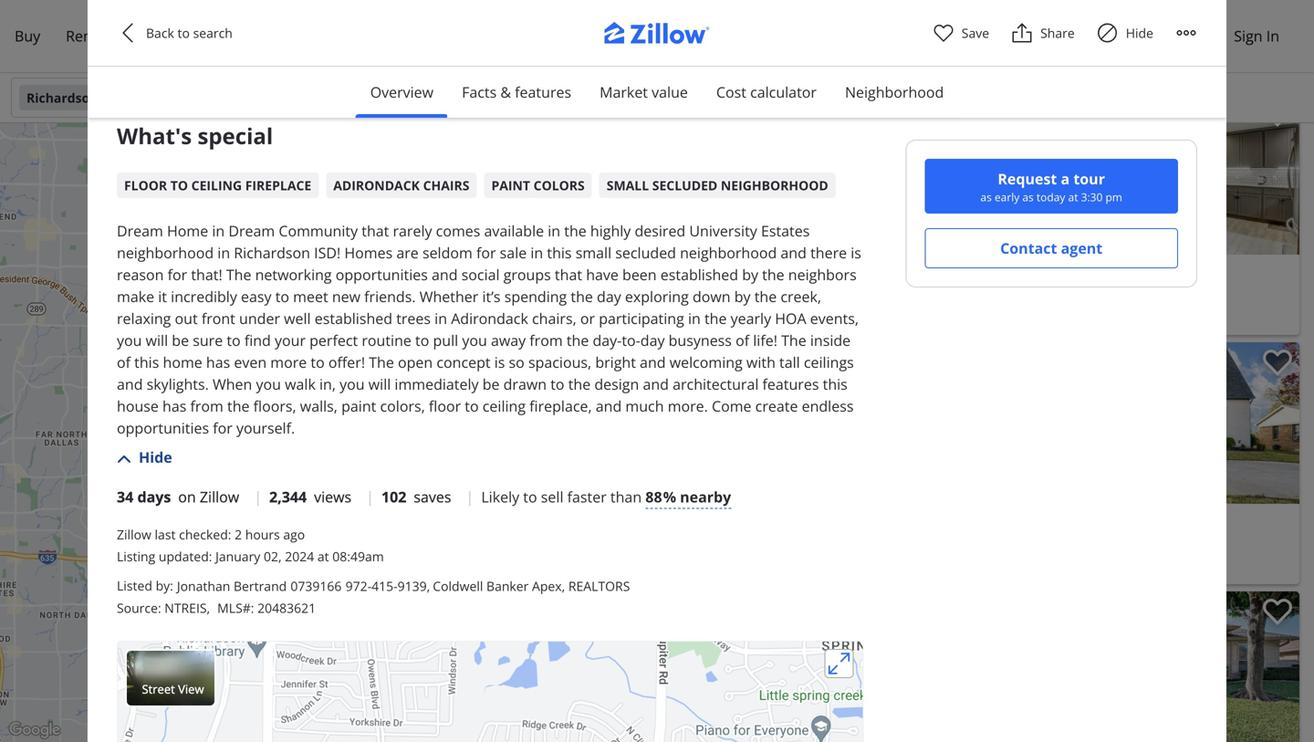 Task type: locate. For each thing, give the bounding box(es) containing it.
and up the house
[[117, 374, 143, 394]]

bds
[[662, 286, 684, 303], [994, 286, 1015, 303], [237, 557, 259, 574]]

0 vertical spatial from
[[530, 330, 563, 350]]

1 horizontal spatial sqft
[[773, 286, 796, 303]]

3 ba inside map region
[[273, 557, 298, 574]]

of left use
[[512, 731, 520, 742]]

1 vertical spatial has
[[162, 396, 187, 416]]

trees
[[396, 308, 431, 328]]

house up the 9139
[[381, 557, 420, 574]]

2 horizontal spatial 550k
[[499, 317, 522, 331]]

heart image
[[933, 22, 955, 44]]

save this home image
[[1263, 100, 1292, 127], [1263, 350, 1292, 376], [444, 371, 473, 398], [1263, 599, 1292, 626]]

1 vertical spatial from
[[190, 396, 223, 416]]

property images, use arrow keys to navigate, image 1 of 38 group
[[644, 342, 968, 508]]

2 3 bds from the left
[[983, 286, 1015, 303]]

secluded inside dream home in dream community that rarely comes available in the highly desired university estates neighborhood in richardson isd! homes are seldom for sale in this small secluded neighborhood and there is reason for that! the networking opportunities and social groups that have been established by the neighbors make it incredibly easy to meet new friends. whether it's spending the day exploring down by the creek, relaxing out front under well established trees in adirondack chairs, or participating in the yearly hoa events, you will be sure to find your perfect routine to pull you away from the day-to-day busyness of life! the inside of this home has even more to offer! the open concept is so spacious, bright and welcoming with tall ceilings and skylights. when you walk in, you will immediately be drawn to the design and architectural features this house has from the floors, walls, paint colors, floor to ceiling fireplace, and much more. come create endless opportunities for yourself.
[[615, 243, 676, 262]]

75082 inside map region
[[409, 578, 445, 596]]

a for request
[[1061, 169, 1070, 188]]

0 vertical spatial be
[[172, 330, 189, 350]]

2 vertical spatial 550k link
[[196, 498, 232, 514]]

chevron left image
[[117, 22, 139, 44], [654, 412, 675, 434]]

0 horizontal spatial has
[[162, 396, 187, 416]]

0 horizontal spatial sqft
[[348, 557, 371, 574]]

- right 2,399 sqft
[[1130, 286, 1134, 303]]

1 horizontal spatial 2
[[698, 286, 705, 303]]

chevron left image inside property images, use arrow keys to navigate, image 1 of 27 group
[[228, 433, 250, 455]]

2 as from the left
[[1023, 189, 1034, 204]]

| left the 2,344
[[254, 487, 262, 506]]

chevron down image
[[482, 90, 496, 105], [795, 90, 810, 105]]

of up the house
[[117, 352, 131, 372]]

2 up january
[[235, 526, 242, 543]]

ba inside map region
[[283, 557, 298, 574]]

0 horizontal spatial $550,000
[[652, 509, 730, 534]]

hoa down creek,
[[775, 308, 807, 328]]

as
[[981, 189, 992, 204], [1023, 189, 1034, 204]]

$529,900
[[227, 531, 305, 556]]

as left early
[[981, 189, 992, 204]]

550k link down it's
[[493, 316, 529, 332]]

1 horizontal spatial as
[[1023, 189, 1034, 204]]

2 vertical spatial tx
[[391, 578, 406, 596]]

| for | 102 saves
[[366, 487, 374, 506]]

has
[[206, 352, 230, 372], [162, 396, 187, 416]]

dream home in dream community that rarely comes available in the highly desired university estates neighborhood in richardson isd! homes are seldom for sale in this small secluded neighborhood and there is reason for that! the networking opportunities and social groups that have been established by the neighbors make it incredibly easy to meet new friends. whether it's spending the day exploring down by the creek, relaxing out front under well established trees in adirondack chairs, or participating in the yearly hoa events, you will be sure to find your perfect routine to pull you away from the day-to-day busyness of life! the inside of this home has even more to offer! the open concept is so spacious, bright and welcoming with tall ceilings and skylights. when you walk in, you will immediately be drawn to the design and architectural features this house has from the floors, walls, paint colors, floor to ceiling fireplace, and much more. come create endless opportunities for yourself.
[[117, 221, 865, 438]]

offer!
[[329, 352, 365, 372]]

1 vertical spatial is
[[494, 352, 505, 372]]

for right 2,399 sqft
[[1179, 286, 1197, 303]]

from down when
[[190, 396, 223, 416]]

3 | from the left
[[466, 487, 474, 506]]

- house for sale inside map region
[[374, 557, 467, 574]]

dream up reason
[[117, 221, 163, 240]]

richardson,
[[769, 308, 839, 325], [318, 578, 388, 596]]

insights tags list
[[117, 165, 864, 198]]

75082 right 415-
[[409, 578, 445, 596]]

$550,000 down contact
[[983, 260, 1061, 285]]

save this home image
[[932, 100, 961, 127]]

1 horizontal spatial $550,000
[[983, 260, 1061, 285]]

and up much
[[643, 374, 669, 394]]

2 horizontal spatial -
[[1130, 286, 1134, 303]]

secluded
[[652, 176, 718, 194], [615, 243, 676, 262]]

0 vertical spatial a
[[1061, 169, 1070, 188]]

find
[[244, 330, 271, 350]]

property images, use arrow keys to navigate, image 1 of 25 group
[[976, 0, 1300, 5]]

75082 for $529,900
[[409, 578, 445, 596]]

1 horizontal spatial -
[[799, 286, 803, 303]]

0 horizontal spatial ceiling
[[191, 176, 242, 194]]

0 vertical spatial chevron right image
[[1269, 163, 1291, 185]]

1 horizontal spatial that
[[555, 265, 582, 284]]

1 vertical spatial richardson,
[[318, 578, 388, 596]]

, down jonathan on the bottom of page
[[207, 599, 210, 616]]

- house for sale up events,
[[799, 286, 892, 303]]

1 vertical spatial ,
[[207, 599, 210, 616]]

1 horizontal spatial hide
[[1126, 24, 1154, 42]]

saves
[[414, 487, 451, 506]]

the
[[226, 265, 251, 284], [781, 330, 807, 350], [369, 352, 394, 372]]

cost
[[716, 82, 747, 102]]

tx inside filters element
[[101, 89, 117, 106]]

has down skylights.
[[162, 396, 187, 416]]

1 vertical spatial features
[[763, 374, 819, 394]]

1 horizontal spatial 550k
[[306, 389, 329, 402]]

550k down it's
[[499, 317, 522, 331]]

1 horizontal spatial tx
[[391, 578, 406, 596]]

features right &
[[515, 82, 571, 102]]

1-
[[718, 351, 727, 366]]

ceiling down the special
[[191, 176, 242, 194]]

- house for sale up the 9139
[[374, 557, 467, 574]]

3 bds for $509,000
[[652, 286, 684, 303]]

1 horizontal spatial 75082
[[860, 308, 897, 325]]

as down request
[[1023, 189, 1034, 204]]

1 horizontal spatial - house for sale
[[799, 286, 892, 303]]

st,
[[299, 578, 314, 596]]

that
[[362, 221, 389, 240], [555, 265, 582, 284]]

cut:
[[264, 372, 285, 387]]

2 down '$509,000'
[[698, 286, 705, 303]]

report a map error link
[[549, 731, 624, 742]]

community
[[279, 221, 358, 240]]

0 vertical spatial the
[[226, 265, 251, 284]]

0 horizontal spatial 75082
[[409, 578, 445, 596]]

3 ba left 2,399
[[1029, 286, 1055, 303]]

2 vertical spatial this
[[823, 374, 848, 394]]

bds up 2300
[[662, 286, 684, 303]]

chevron left image inside property images, use arrow keys to navigate, image 1 of 40 group
[[985, 163, 1007, 185]]

ba for $529,900
[[283, 557, 298, 574]]

3 ba for $550,000
[[1029, 286, 1055, 303]]

opportunities up friends. at top
[[336, 265, 428, 284]]

paint
[[341, 396, 376, 416]]

chevron left image right 575k link
[[228, 433, 250, 455]]

0 vertical spatial will
[[146, 330, 168, 350]]

550k right "on"
[[202, 499, 226, 513]]

house inside map region
[[381, 557, 420, 574]]

0 horizontal spatial richardson,
[[318, 578, 388, 596]]

0 horizontal spatial day
[[597, 286, 621, 306]]

2300 woodglen dr, richardson, tx 75082 image
[[644, 93, 968, 255]]

1,938
[[737, 286, 770, 303]]

the down routine at the left top of page
[[369, 352, 394, 372]]

out
[[175, 308, 198, 328]]

opportunities down the house
[[117, 418, 209, 438]]

save button
[[933, 22, 989, 44]]

1 vertical spatial chevron right image
[[1269, 412, 1291, 434]]

2300 woodglen dr, richardson, tx 75082 link
[[652, 306, 961, 328]]

0 vertical spatial ,
[[427, 577, 430, 594]]

sale inside map region
[[443, 557, 467, 574]]

- house for sale for $550,000
[[1130, 286, 1223, 303]]

hide down property images, use arrow keys to navigate, image 1 of 25 group
[[1126, 24, 1154, 42]]

meet
[[293, 286, 328, 306]]

report a map error
[[549, 731, 624, 742]]

richardson, inside map region
[[318, 578, 388, 596]]

property images, use arrow keys to navigate, image 1 of 36 group
[[644, 591, 968, 742]]

550k link up checked: at bottom left
[[196, 498, 232, 514]]

zillow logo image
[[128, 33, 148, 53]]

incredibly
[[171, 286, 237, 306]]

1 | from the left
[[254, 487, 262, 506]]

0 horizontal spatial will
[[146, 330, 168, 350]]

tx inside map region
[[391, 578, 406, 596]]

map
[[585, 731, 603, 742]]

contact agent
[[1000, 238, 1103, 258]]

1 vertical spatial 550k
[[306, 389, 329, 402]]

2 horizontal spatial ba
[[1040, 286, 1055, 303]]

more image
[[1176, 22, 1198, 44]]

from down chairs,
[[530, 330, 563, 350]]

, left coldwell
[[427, 577, 430, 594]]

data
[[394, 731, 413, 742]]

endless
[[802, 396, 854, 416]]

bds for $509,000
[[662, 286, 684, 303]]

chevron down image
[[366, 90, 380, 105], [653, 90, 668, 105], [906, 90, 920, 105]]

richardson up networking
[[234, 243, 310, 262]]

ceiling inside dream home in dream community that rarely comes available in the highly desired university estates neighborhood in richardson isd! homes are seldom for sale in this small secluded neighborhood and there is reason for that! the networking opportunities and social groups that have been established by the neighbors make it incredibly easy to meet new friends. whether it's spending the day exploring down by the creek, relaxing out front under well established trees in adirondack chairs, or participating in the yearly hoa events, you will be sure to find your perfect routine to pull you away from the day-to-day busyness of life! the inside of this home has even more to offer! the open concept is so spacious, bright and welcoming with tall ceilings and skylights. when you walk in, you will immediately be drawn to the design and architectural features this house has from the floors, walls, paint colors, floor to ceiling fireplace, and much more. come create endless opportunities for yourself.
[[483, 396, 526, 416]]

sqft inside map region
[[348, 557, 371, 574]]

chairs,
[[532, 308, 577, 328]]

chevron right image
[[1269, 163, 1291, 185], [1269, 412, 1291, 434]]

bds for $550,000
[[994, 286, 1015, 303]]

3 bds
[[652, 286, 684, 303], [983, 286, 1015, 303]]

groups
[[504, 265, 551, 284]]

a for report
[[578, 731, 583, 742]]

established up 2 ba
[[661, 265, 738, 284]]

house
[[806, 286, 845, 303], [1138, 286, 1176, 303], [381, 557, 420, 574]]

secluded inside list item
[[652, 176, 718, 194]]

1 vertical spatial of
[[117, 352, 131, 372]]

2 chevron right image from the top
[[1269, 412, 1291, 434]]

home inside dream home in dream community that rarely comes available in the highly desired university estates neighborhood in richardson isd! homes are seldom for sale in this small secluded neighborhood and there is reason for that! the networking opportunities and social groups that have been established by the neighbors make it incredibly easy to meet new friends. whether it's spending the day exploring down by the creek, relaxing out front under well established trees in adirondack chairs, or participating in the yearly hoa events, you will be sure to find your perfect routine to pull you away from the day-to-day busyness of life! the inside of this home has even more to offer! the open concept is so spacious, bright and welcoming with tall ceilings and skylights. when you walk in, you will immediately be drawn to the design and architectural features this house has from the floors, walls, paint colors, floor to ceiling fireplace, and much more. come create endless opportunities for yourself.
[[167, 221, 208, 240]]

the up easy
[[226, 265, 251, 284]]

neighborhood
[[721, 176, 829, 194], [117, 243, 214, 262], [680, 243, 777, 262]]

1 vertical spatial 2
[[235, 526, 242, 543]]

1 vertical spatial at
[[318, 547, 329, 565]]

0 horizontal spatial chevron down image
[[366, 90, 380, 105]]

has down 315k
[[206, 352, 230, 372]]

tx up what's
[[101, 89, 117, 106]]

you down the offer!
[[340, 374, 365, 394]]

1 vertical spatial by
[[735, 286, 751, 306]]

- inside map region
[[374, 557, 378, 574]]

0 horizontal spatial richardson
[[26, 89, 98, 106]]

0 vertical spatial 550k
[[499, 317, 522, 331]]

0 vertical spatial tx
[[101, 89, 117, 106]]

1 chevron right image from the top
[[1269, 163, 1291, 185]]

rarely
[[393, 221, 432, 240]]

2 horizontal spatial |
[[466, 487, 474, 506]]

1 vertical spatial 3 ba
[[273, 557, 298, 574]]

hoa right $2/mo
[[706, 33, 737, 53]]

ceiling down drawn
[[483, 396, 526, 416]]

75082
[[860, 308, 897, 325], [409, 578, 445, 596]]

$550,000 down nearby
[[652, 509, 730, 534]]

tx right 972-
[[391, 578, 406, 596]]

2 chevron down image from the left
[[795, 90, 810, 105]]

0 vertical spatial richardson,
[[769, 308, 839, 325]]

3 bds down contact
[[983, 286, 1015, 303]]

1 vertical spatial tx
[[842, 308, 857, 325]]

zillow up listing
[[117, 526, 151, 543]]

0 horizontal spatial chevron down image
[[482, 90, 496, 105]]

1 horizontal spatial 3 bds
[[983, 286, 1015, 303]]

sqft for $529,900
[[348, 557, 371, 574]]

house right 2,399 sqft
[[1138, 286, 1176, 303]]

listed status list
[[117, 486, 864, 509]]

3 chevron down image from the left
[[906, 90, 920, 105]]

listing
[[117, 547, 155, 565]]

market
[[600, 82, 648, 102]]

keyboard shortcuts button
[[284, 730, 363, 742]]

the
[[564, 221, 587, 240], [762, 265, 785, 284], [571, 286, 593, 306], [755, 286, 777, 306], [705, 308, 727, 328], [567, 330, 589, 350], [568, 374, 591, 394], [227, 396, 250, 416]]

floor to ceiling fireplace
[[124, 176, 311, 194]]

open:
[[659, 351, 691, 366]]

richardson, down creek,
[[769, 308, 839, 325]]

by up the yearly in the right of the page
[[735, 286, 751, 306]]

2 horizontal spatial chevron down image
[[906, 90, 920, 105]]

the up with tall ceilings
[[781, 330, 807, 350]]

ba up woodglen
[[708, 286, 723, 303]]

1 horizontal spatial 550k link
[[299, 387, 336, 404]]

chevron left image for property images, use arrow keys to navigate, image 1 of 40 group
[[985, 163, 1007, 185]]

view
[[178, 681, 204, 697]]

0 horizontal spatial features
[[515, 82, 571, 102]]

bds down contact
[[994, 286, 1015, 303]]

nearby
[[680, 487, 731, 506]]

zillow inside listed status list
[[200, 487, 239, 506]]

2 horizontal spatial of
[[736, 330, 749, 350]]

100 n lois ln, richardson, tx 75081 image
[[644, 591, 968, 742]]

floors,
[[253, 396, 296, 416]]

day
[[597, 286, 621, 306], [641, 330, 665, 350]]

| left 'likely'
[[466, 487, 474, 506]]

skip link list tab list
[[356, 67, 959, 119]]

the down down
[[705, 308, 727, 328]]

house down neighbors
[[806, 286, 845, 303]]

map
[[374, 731, 392, 742]]

0 vertical spatial 2
[[698, 286, 705, 303]]

contact agent button
[[925, 228, 1178, 268]]

well
[[284, 308, 311, 328]]

1 horizontal spatial adirondack
[[451, 308, 528, 328]]

2 | from the left
[[366, 487, 374, 506]]

that up homes
[[362, 221, 389, 240]]

1 vertical spatial $550,000
[[652, 509, 730, 534]]

make
[[117, 286, 154, 306]]

is left the so
[[494, 352, 505, 372]]

back to search
[[146, 24, 233, 42]]

1 vertical spatial adirondack
[[451, 308, 528, 328]]

550k down $10,000
[[306, 389, 329, 402]]

facts & features
[[462, 82, 571, 102]]

secluded up been
[[615, 243, 676, 262]]

chevron left image inside property images, use arrow keys to navigate, image 1 of 36 'group'
[[654, 661, 675, 683]]

features inside dream home in dream community that rarely comes available in the highly desired university estates neighborhood in richardson isd! homes are seldom for sale in this small secluded neighborhood and there is reason for that! the networking opportunities and social groups that have been established by the neighbors make it incredibly easy to meet new friends. whether it's spending the day exploring down by the creek, relaxing out front under well established trees in adirondack chairs, or participating in the yearly hoa events, you will be sure to find your perfect routine to pull you away from the day-to-day busyness of life! the inside of this home has even more to offer! the open concept is so spacious, bright and welcoming with tall ceilings and skylights. when you walk in, you will immediately be drawn to the design and architectural features this house has from the floors, walls, paint colors, floor to ceiling fireplace, and much more. come create endless opportunities for yourself.
[[763, 374, 819, 394]]

3 up aspen
[[273, 557, 280, 574]]

a up today
[[1061, 169, 1070, 188]]

0 horizontal spatial ba
[[283, 557, 298, 574]]

will up paint in the left of the page
[[369, 374, 391, 394]]

1 vertical spatial zillow
[[117, 526, 151, 543]]

at inside zillow last checked:  2 hours ago listing updated: january 02, 2024 at 08:49am
[[318, 547, 329, 565]]

1 vertical spatial hoa
[[775, 308, 807, 328]]

1 horizontal spatial be
[[483, 374, 500, 394]]

1 horizontal spatial |
[[366, 487, 374, 506]]

down
[[693, 286, 731, 306]]

adirondack down it's
[[451, 308, 528, 328]]

this left home
[[134, 352, 159, 372]]

0 horizontal spatial 550k
[[202, 499, 226, 513]]

1 horizontal spatial bds
[[662, 286, 684, 303]]

special
[[198, 121, 273, 150]]

adirondack inside dream home in dream community that rarely comes available in the highly desired university estates neighborhood in richardson isd! homes are seldom for sale in this small secluded neighborhood and there is reason for that! the networking opportunities and social groups that have been established by the neighbors make it incredibly easy to meet new friends. whether it's spending the day exploring down by the creek, relaxing out front under well established trees in adirondack chairs, or participating in the yearly hoa events, you will be sure to find your perfect routine to pull you away from the day-to-day busyness of life! the inside of this home has even more to offer! the open concept is so spacious, bright and welcoming with tall ceilings and skylights. when you walk in, you will immediately be drawn to the design and architectural features this house has from the floors, walls, paint colors, floor to ceiling fireplace, and much more. come create endless opportunities for yourself.
[[451, 308, 528, 328]]

sqft up 972-
[[348, 557, 371, 574]]

share image
[[1011, 22, 1033, 44]]

minus image
[[586, 698, 605, 717]]

sale
[[500, 243, 527, 262], [869, 286, 892, 303], [1200, 286, 1223, 303], [443, 557, 467, 574]]

this left small
[[547, 243, 572, 262]]

contact
[[1000, 238, 1057, 258]]

or
[[580, 308, 595, 328]]

sqft up 2300 woodglen dr, richardson, tx 75082
[[773, 286, 796, 303]]

zillow right "on"
[[200, 487, 239, 506]]

bds right 5
[[237, 557, 259, 574]]

ba for $509,000
[[708, 286, 723, 303]]

day down participating on the top
[[641, 330, 665, 350]]

550k for the middle 550k link
[[306, 389, 329, 402]]

2402 aspen st, richardson, tx 75082 image
[[219, 363, 480, 525], [480, 363, 741, 525]]

a inside request a tour as early as today at 3:30 pm
[[1061, 169, 1070, 188]]

2,344
[[269, 487, 307, 506]]

friends.
[[364, 286, 416, 306]]

neighborhood up reason
[[117, 243, 214, 262]]

house
[[117, 396, 159, 416]]

1 vertical spatial secluded
[[615, 243, 676, 262]]

this
[[547, 243, 572, 262], [134, 352, 159, 372], [823, 374, 848, 394]]

hide right chevron up icon
[[139, 447, 172, 467]]

0 vertical spatial home
[[172, 26, 213, 46]]

550k for topmost 550k link
[[499, 317, 522, 331]]

chevron down image right cost
[[795, 90, 810, 105]]

share
[[1041, 24, 1075, 42]]

0 horizontal spatial as
[[981, 189, 992, 204]]

$2/mo hoa
[[658, 33, 737, 53]]

paint colors
[[491, 176, 585, 194]]

1 chevron down image from the left
[[482, 90, 496, 105]]

| 102 saves
[[366, 487, 451, 506]]

1 chevron down image from the left
[[366, 90, 380, 105]]

market value
[[600, 82, 688, 102]]

1 horizontal spatial will
[[369, 374, 391, 394]]

concept
[[437, 352, 491, 372]]

0 vertical spatial adirondack
[[333, 176, 420, 194]]

1 vertical spatial hide
[[139, 447, 172, 467]]

tour
[[1074, 169, 1105, 188]]

3 inside map region
[[273, 557, 280, 574]]

ago
[[283, 526, 305, 543]]

at right 2024
[[318, 547, 329, 565]]

1 horizontal spatial this
[[547, 243, 572, 262]]

1 horizontal spatial opportunities
[[336, 265, 428, 284]]

save this home button inside map region
[[429, 363, 480, 415]]

immediately
[[395, 374, 479, 394]]

mls#:
[[217, 599, 254, 616]]

chevron right image
[[1269, 661, 1291, 683]]

3 down contact agent 'button'
[[983, 286, 990, 303]]

you up floors,
[[256, 374, 281, 394]]

colors,
[[380, 396, 425, 416]]

will down relaxing
[[146, 330, 168, 350]]

3:30
[[1081, 189, 1103, 204]]

day down have
[[597, 286, 621, 306]]

- house for sale right 2,399 sqft
[[1130, 286, 1223, 303]]

2 horizontal spatial 550k link
[[493, 316, 529, 332]]

your
[[275, 330, 306, 350]]

1 horizontal spatial ba
[[708, 286, 723, 303]]

house for $550,000
[[1138, 286, 1176, 303]]

0 vertical spatial hoa
[[706, 33, 737, 53]]

chevron down image left &
[[482, 90, 496, 105]]

0 horizontal spatial this
[[134, 352, 159, 372]]

chevron left image left 'back'
[[117, 22, 139, 44]]

(nov
[[331, 372, 357, 387]]

that down small
[[555, 265, 582, 284]]

dream down fireplace
[[229, 221, 275, 240]]

shortcuts
[[324, 731, 363, 742]]

request a tour as early as today at 3:30 pm
[[981, 169, 1123, 204]]

1 vertical spatial day
[[641, 330, 665, 350]]

1 horizontal spatial hoa
[[775, 308, 807, 328]]

1 horizontal spatial is
[[851, 243, 862, 262]]

- up 415-
[[374, 557, 378, 574]]

is right there
[[851, 243, 862, 262]]

hide inside button
[[139, 447, 172, 467]]

save this home button for $529,900
[[429, 363, 480, 415]]

tx
[[101, 89, 117, 106], [842, 308, 857, 325], [391, 578, 406, 596]]

1 3 bds from the left
[[652, 286, 684, 303]]

sell link
[[110, 15, 159, 58]]

error
[[605, 731, 624, 742]]

1 horizontal spatial of
[[512, 731, 520, 742]]

richardson, down 2,443 sqft
[[318, 578, 388, 596]]

chevron left image
[[654, 163, 675, 185], [985, 163, 1007, 185], [228, 433, 250, 455], [654, 661, 675, 683]]

3
[[652, 286, 659, 303], [983, 286, 990, 303], [1029, 286, 1036, 303], [273, 557, 280, 574]]

the up 1,938 sqft
[[762, 265, 785, 284]]

75082 right events,
[[860, 308, 897, 325]]

0 horizontal spatial 3 bds
[[652, 286, 684, 303]]

bds inside map region
[[237, 557, 259, 574]]

home inside main navigation
[[172, 26, 213, 46]]

chevron left image down architectural at the bottom of page
[[654, 412, 675, 434]]

0 vertical spatial established
[[661, 265, 738, 284]]

adirondack up the rarely
[[333, 176, 420, 194]]

chevron left image inside property images, use arrow keys to navigate, image 1 of 23 group
[[654, 163, 675, 185]]

isd!
[[314, 243, 341, 262]]

| 2,344 views
[[254, 487, 352, 506]]

front
[[202, 308, 235, 328]]



Task type: vqa. For each thing, say whether or not it's contained in the screenshot.
second Layne Peterson LINK
no



Task type: describe. For each thing, give the bounding box(es) containing it.
415-
[[372, 577, 398, 594]]

405 grace dr, richardson, tx 75081 image
[[976, 93, 1300, 255]]

$533,500
[[155, 35, 217, 55]]

hide button
[[117, 446, 172, 468]]

0 vertical spatial 550k link
[[493, 316, 529, 332]]

overview button
[[356, 67, 448, 118]]

property images, use arrow keys to navigate, image 1 of 27 group
[[0, 363, 741, 528]]

hide image
[[1097, 22, 1119, 44]]

| for | likely to sell faster than 88 % nearby
[[466, 487, 474, 506]]

0 vertical spatial this
[[547, 243, 572, 262]]

455k
[[214, 536, 237, 550]]

exploring
[[625, 286, 689, 306]]

2 dream from the left
[[229, 221, 275, 240]]

in
[[1267, 26, 1280, 46]]

2,399 sqft
[[1068, 286, 1127, 303]]

and down estates
[[781, 243, 807, 262]]

it
[[158, 286, 167, 306]]

terms
[[485, 731, 510, 742]]

jonathan
[[177, 577, 230, 594]]

you up the concept
[[462, 330, 487, 350]]

spacious,
[[528, 352, 592, 372]]

75082 for $509,000
[[860, 308, 897, 325]]

437 hanbee st, richardson, tx 75080 image
[[976, 342, 1300, 504]]

yourself.
[[236, 418, 295, 438]]

chevron right image inside property images, use arrow keys to navigate, image 1 of 30 group
[[1269, 412, 1291, 434]]

been
[[623, 265, 657, 284]]

tx for $509,000
[[842, 308, 857, 325]]

and down seldom
[[432, 265, 458, 284]]

for inside map region
[[423, 557, 440, 574]]

to inside list item
[[170, 176, 188, 194]]

homes
[[344, 243, 393, 262]]

overview
[[370, 82, 434, 102]]

chevron up image
[[117, 452, 131, 466]]

- for $509,000
[[799, 286, 803, 303]]

sale for $529,900
[[443, 557, 467, 574]]

buy link
[[2, 15, 53, 58]]

by:
[[156, 577, 173, 594]]

fireplace,
[[530, 396, 592, 416]]

sale inside dream home in dream community that rarely comes available in the highly desired university estates neighborhood in richardson isd! homes are seldom for sale in this small secluded neighborhood and there is reason for that! the networking opportunities and social groups that have been established by the neighbors make it incredibly easy to meet new friends. whether it's spending the day exploring down by the creek, relaxing out front under well established trees in adirondack chairs, or participating in the yearly hoa events, you will be sure to find your perfect routine to pull you away from the day-to-day busyness of life! the inside of this home has even more to offer! the open concept is so spacious, bright and welcoming with tall ceilings and skylights. when you walk in, you will immediately be drawn to the design and architectural features this house has from the floors, walls, paint colors, floor to ceiling fireplace, and much more. come create endless opportunities for yourself.
[[500, 243, 527, 262]]

0 vertical spatial day
[[597, 286, 621, 306]]

small secluded neighborhood
[[607, 176, 829, 194]]

sqft for $509,000
[[773, 286, 796, 303]]

$10,000
[[288, 372, 328, 387]]

102
[[381, 487, 407, 506]]

google image
[[5, 718, 65, 742]]

neighborhood down university
[[680, 243, 777, 262]]

early
[[995, 189, 1020, 204]]

0 horizontal spatial is
[[494, 352, 505, 372]]

the down when
[[227, 396, 250, 416]]

| for | 2,344 views
[[254, 487, 262, 506]]

1 vertical spatial be
[[483, 374, 500, 394]]

richardson inside dream home in dream community that rarely comes available in the highly desired university estates neighborhood in richardson isd! homes are seldom for sale in this small secluded neighborhood and there is reason for that! the networking opportunities and social groups that have been established by the neighbors make it incredibly easy to meet new friends. whether it's spending the day exploring down by the creek, relaxing out front under well established trees in adirondack chairs, or participating in the yearly hoa events, you will be sure to find your perfect routine to pull you away from the day-to-day busyness of life! the inside of this home has even more to offer! the open concept is so spacious, bright and welcoming with tall ceilings and skylights. when you walk in, you will immediately be drawn to the design and architectural features this house has from the floors, walls, paint colors, floor to ceiling fireplace, and much more. come create endless opportunities for yourself.
[[234, 243, 310, 262]]

the up or
[[571, 286, 593, 306]]

2402 aspen st, richardson, tx 75082
[[227, 578, 445, 596]]

chevron left image for property images, use arrow keys to navigate, image 1 of 23 group
[[654, 163, 675, 185]]

busyness
[[669, 330, 732, 350]]

1 vertical spatial that
[[555, 265, 582, 284]]

526 tiffany trl, richardson, tx 75081 image
[[976, 591, 1300, 742]]

to inside listed status list
[[523, 487, 537, 506]]

for left yourself.
[[213, 418, 233, 438]]

ceiling inside list item
[[191, 176, 242, 194]]

come
[[712, 396, 752, 416]]

today
[[1037, 189, 1066, 204]]

1 horizontal spatial established
[[661, 265, 738, 284]]

530k
[[338, 347, 361, 361]]

1 vertical spatial this
[[134, 352, 159, 372]]

3 ba for $529,900
[[273, 557, 298, 574]]

property images, use arrow keys to navigate, image 1 of 40 group
[[976, 93, 1300, 259]]

main navigation
[[0, 0, 1314, 73]]

ba for $550,000
[[1040, 286, 1055, 303]]

315k link
[[204, 337, 240, 353]]

02,
[[264, 547, 282, 565]]

save this home image inside map region
[[444, 371, 473, 398]]

34
[[117, 487, 134, 506]]

floor
[[124, 176, 167, 194]]

for up events,
[[848, 286, 865, 303]]

1 as from the left
[[981, 189, 992, 204]]

3 down contact
[[1029, 286, 1036, 303]]

2 inside zillow last checked:  2 hours ago listing updated: january 02, 2024 at 08:49am
[[235, 526, 242, 543]]

440k link
[[305, 478, 341, 495]]

1 vertical spatial opportunities
[[117, 418, 209, 438]]

chevron left image for property images, use arrow keys to navigate, image 1 of 36 'group'
[[654, 661, 675, 683]]

adirondack inside list item
[[333, 176, 420, 194]]

on
[[178, 487, 196, 506]]

2024
[[285, 547, 314, 565]]

tx for $529,900
[[391, 578, 406, 596]]

pull
[[433, 330, 458, 350]]

0739166
[[291, 577, 342, 594]]

desired
[[635, 221, 686, 240]]

hide for chevron up icon
[[139, 447, 172, 467]]

zillow inside zillow last checked:  2 hours ago listing updated: january 02, 2024 at 08:49am
[[117, 526, 151, 543]]

hoa image
[[631, 33, 651, 53]]

in,
[[319, 374, 336, 394]]

save this home button for $550,000
[[1249, 93, 1300, 144]]

2,399
[[1068, 286, 1101, 303]]

2 2402 aspen st, richardson, tx 75082 image from the left
[[480, 363, 741, 525]]

save this home button for $509,000
[[917, 93, 968, 144]]

1 horizontal spatial ,
[[427, 577, 430, 594]]

1806 campbell trl, richardson, tx 75082 image
[[644, 342, 968, 504]]

0 horizontal spatial that
[[362, 221, 389, 240]]

away
[[491, 330, 526, 350]]

1 vertical spatial the
[[781, 330, 807, 350]]

house for $509,000
[[806, 286, 845, 303]]

january
[[215, 547, 260, 565]]

than
[[611, 487, 642, 506]]

more
[[270, 352, 307, 372]]

skylights.
[[147, 374, 209, 394]]

the up small
[[564, 221, 587, 240]]

sale for $509,000
[[869, 286, 892, 303]]

530k link
[[331, 346, 367, 362]]

1 dream from the left
[[117, 221, 163, 240]]

events,
[[810, 308, 859, 328]]

440k
[[311, 480, 334, 494]]

expand image
[[824, 649, 854, 678]]

property images, use arrow keys to navigate, image 1 of 30 group
[[976, 342, 1300, 508]]

0 vertical spatial opportunities
[[336, 265, 428, 284]]

sale for $550,000
[[1200, 286, 1223, 303]]

2 ba
[[698, 286, 723, 303]]

1 horizontal spatial has
[[206, 352, 230, 372]]

- house for sale for $529,900
[[374, 557, 467, 574]]

neighborhood inside list item
[[721, 176, 829, 194]]

0 vertical spatial of
[[736, 330, 749, 350]]

- for $529,900
[[374, 557, 378, 574]]

972-
[[346, 577, 372, 594]]

fireplace
[[245, 176, 311, 194]]

drawn
[[503, 374, 547, 394]]

comes
[[436, 221, 480, 240]]

cost calculator
[[716, 82, 817, 102]]

floor to ceiling fireplace list item
[[117, 172, 319, 198]]

with tall ceilings
[[747, 352, 854, 372]]

hoa inside dream home in dream community that rarely comes available in the highly desired university estates neighborhood in richardson isd! homes are seldom for sale in this small secluded neighborhood and there is reason for that! the networking opportunities and social groups that have been established by the neighbors make it incredibly easy to meet new friends. whether it's spending the day exploring down by the creek, relaxing out front under well established trees in adirondack chairs, or participating in the yearly hoa events, you will be sure to find your perfect routine to pull you away from the day-to-day busyness of life! the inside of this home has even more to offer! the open concept is so spacious, bright and welcoming with tall ceilings and skylights. when you walk in, you will immediately be drawn to the design and architectural features this house has from the floors, walls, paint colors, floor to ceiling fireplace, and much more. come create endless opportunities for yourself.
[[775, 308, 807, 328]]

1 horizontal spatial the
[[369, 352, 394, 372]]

550k for the left 550k link
[[202, 499, 226, 513]]

when
[[213, 374, 252, 394]]

neighborhood
[[845, 82, 944, 102]]

1 vertical spatial will
[[369, 374, 391, 394]]

buy
[[15, 26, 40, 46]]

home loans link
[[159, 15, 270, 58]]

open
[[398, 352, 433, 372]]

plus image
[[586, 650, 605, 669]]

0 horizontal spatial ,
[[207, 599, 210, 616]]

at inside request a tour as early as today at 3:30 pm
[[1068, 189, 1078, 204]]

bds for $529,900
[[237, 557, 259, 574]]

bright
[[595, 352, 636, 372]]

back
[[146, 24, 174, 42]]

for up social
[[476, 243, 496, 262]]

sign in
[[1234, 26, 1280, 46]]

3 up 2300
[[652, 286, 659, 303]]

- house for sale for $509,000
[[799, 286, 892, 303]]

hours
[[245, 526, 280, 543]]

richardson, for $509,000
[[769, 308, 839, 325]]

2 horizontal spatial this
[[823, 374, 848, 394]]

1 vertical spatial established
[[315, 308, 393, 328]]

floor
[[429, 396, 461, 416]]

0 horizontal spatial chevron left image
[[117, 22, 139, 44]]

the up 2300 woodglen dr, richardson, tx 75082
[[755, 286, 777, 306]]

the down or
[[567, 330, 589, 350]]

5 bds
[[227, 557, 259, 574]]

paint colors list item
[[484, 172, 592, 198]]

1 horizontal spatial from
[[530, 330, 563, 350]]

0 vertical spatial by
[[742, 265, 758, 284]]

$533,500 zestimate
[[155, 35, 289, 55]]

3 bds for $550,000
[[983, 286, 1015, 303]]

adirondack chairs list item
[[326, 172, 477, 198]]

days
[[137, 487, 171, 506]]

575k
[[191, 434, 214, 447]]

0 vertical spatial $550,000
[[983, 260, 1061, 285]]

1 vertical spatial 550k link
[[299, 387, 336, 404]]

that!
[[191, 265, 222, 284]]

participating
[[599, 308, 684, 328]]

street
[[142, 681, 175, 697]]

richardson inside filters element
[[26, 89, 98, 106]]

and down design
[[596, 396, 622, 416]]

88 %
[[646, 487, 676, 506]]

it's
[[482, 286, 501, 306]]

you down relaxing
[[117, 330, 142, 350]]

map region
[[0, 116, 812, 742]]

richardson, for $529,900
[[318, 578, 388, 596]]

sqft for $550,000
[[1104, 286, 1127, 303]]

2 chevron down image from the left
[[653, 90, 668, 105]]

0 horizontal spatial from
[[190, 396, 223, 416]]

chevron left image for property images, use arrow keys to navigate, image 1 of 27 group
[[228, 433, 250, 455]]

updated:
[[159, 547, 212, 565]]

0 horizontal spatial 550k link
[[196, 498, 232, 514]]

property images, use arrow keys to navigate, image 1 of 28 group
[[976, 591, 1300, 742]]

walk
[[285, 374, 316, 394]]

advertise
[[1084, 26, 1148, 46]]

zillow logo image
[[584, 22, 730, 54]]

2 vertical spatial of
[[512, 731, 520, 742]]

1 2402 aspen st, richardson, tx 75082 image from the left
[[219, 363, 480, 525]]

spending
[[504, 286, 567, 306]]

features inside 'button'
[[515, 82, 571, 102]]

- for $550,000
[[1130, 286, 1134, 303]]

keyboard
[[284, 731, 322, 742]]

0 vertical spatial is
[[851, 243, 862, 262]]

509k
[[290, 373, 313, 387]]

small secluded neighborhood list item
[[599, 172, 836, 198]]

banker
[[487, 577, 529, 594]]

google
[[445, 731, 474, 742]]

facts & features button
[[447, 67, 586, 118]]

34 days on zillow
[[117, 487, 239, 506]]

chevron left image inside property images, use arrow keys to navigate, image 1 of 38 group
[[654, 412, 675, 434]]

house for $529,900
[[381, 557, 420, 574]]

chevron right image inside property images, use arrow keys to navigate, image 1 of 40 group
[[1269, 163, 1291, 185]]

hide for hide 'icon'
[[1126, 24, 1154, 42]]

filters element
[[0, 73, 1314, 123]]

agent
[[1061, 238, 1103, 258]]

for left the that!
[[168, 265, 187, 284]]

1 horizontal spatial day
[[641, 330, 665, 350]]

street view button
[[127, 651, 214, 705]]

perfect
[[310, 330, 358, 350]]

property images, use arrow keys to navigate, image 1 of 23 group
[[644, 93, 968, 259]]

and down to-
[[640, 352, 666, 372]]

the up fireplace,
[[568, 374, 591, 394]]



